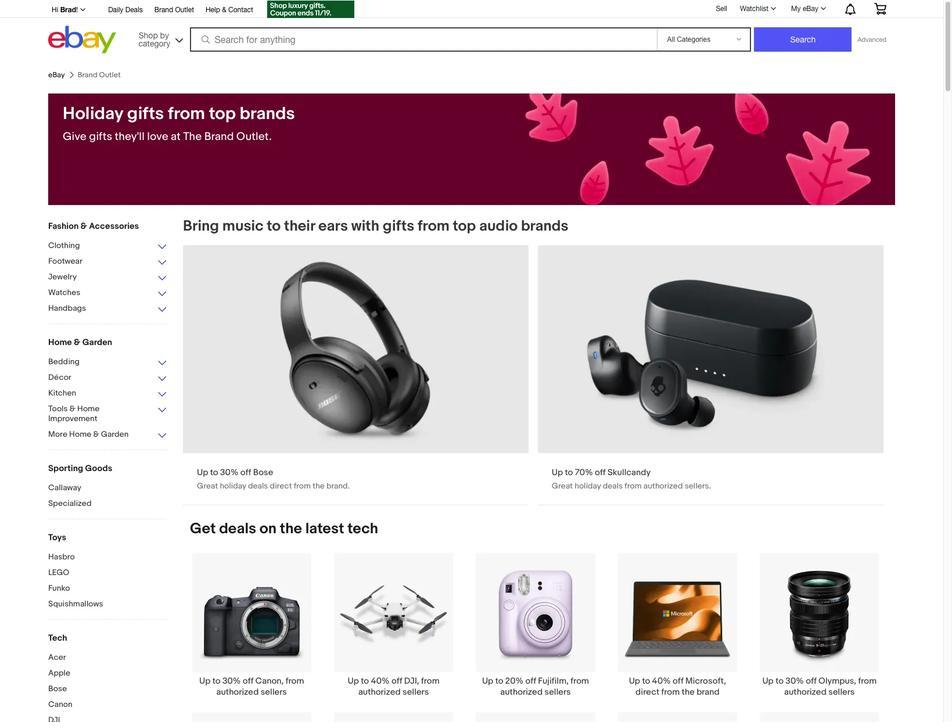 Task type: locate. For each thing, give the bounding box(es) containing it.
authorized inside up to 30% off canon, from authorized sellers
[[217, 687, 259, 698]]

authorized inside up to 70% off skullcandy great holiday deals from authorized sellers.
[[644, 481, 683, 491]]

up inside the up to 30% off bose great holiday deals direct from the brand.
[[197, 467, 208, 478]]

help & contact link
[[206, 4, 253, 17]]

brand outlet
[[154, 6, 194, 14]]

2 vertical spatial gifts
[[383, 217, 415, 235]]

Search for anything text field
[[192, 28, 655, 51]]

to for up to 40% off dji, from authorized sellers
[[361, 676, 369, 687]]

0 horizontal spatial 40%
[[371, 676, 390, 687]]

& for contact
[[222, 6, 227, 14]]

holiday inside up to 70% off skullcandy great holiday deals from authorized sellers.
[[575, 481, 601, 491]]

bose down 'apple'
[[48, 684, 67, 694]]

microsoft,
[[686, 676, 727, 687]]

0 horizontal spatial direct
[[270, 481, 292, 491]]

30% inside the up to 30% off bose great holiday deals direct from the brand.
[[220, 467, 239, 478]]

sellers inside up to 30% off olympus, from authorized sellers
[[829, 687, 855, 698]]

gifts down the holiday
[[89, 130, 112, 144]]

1 vertical spatial top
[[453, 217, 476, 235]]

from inside up to 30% off olympus, from authorized sellers
[[859, 676, 877, 687]]

1 vertical spatial bose
[[48, 684, 67, 694]]

deals inside up to 70% off skullcandy great holiday deals from authorized sellers.
[[603, 481, 623, 491]]

fujifilm,
[[539, 676, 569, 687]]

0 horizontal spatial great
[[197, 481, 218, 491]]

off inside up to 30% off canon, from authorized sellers
[[243, 676, 254, 687]]

garden up bedding dropdown button
[[82, 337, 112, 348]]

0 vertical spatial brand
[[154, 6, 173, 14]]

authorized for up to 30% off olympus, from authorized sellers
[[785, 687, 827, 698]]

to inside up to 70% off skullcandy great holiday deals from authorized sellers.
[[565, 467, 573, 478]]

1 vertical spatial brand
[[204, 130, 234, 144]]

bose
[[253, 467, 273, 478], [48, 684, 67, 694]]

shop by category
[[139, 31, 170, 48]]

& for garden
[[74, 337, 80, 348]]

ebay up the holiday
[[48, 70, 65, 80]]

0 vertical spatial gifts
[[127, 103, 164, 124]]

0 vertical spatial home
[[48, 337, 72, 348]]

deals for bose
[[248, 481, 268, 491]]

authorized for up to 40% off dji, from authorized sellers
[[359, 687, 401, 698]]

0 horizontal spatial brands
[[240, 103, 295, 124]]

brand
[[697, 687, 720, 698]]

1 vertical spatial direct
[[636, 687, 660, 698]]

0 vertical spatial bose
[[253, 467, 273, 478]]

apple link
[[48, 669, 167, 680]]

off inside up to 70% off skullcandy great holiday deals from authorized sellers.
[[595, 467, 606, 478]]

1 40% from the left
[[371, 676, 390, 687]]

holiday gifts from top brands give gifts they'll love at the brand outlet.
[[63, 103, 295, 144]]

0 vertical spatial direct
[[270, 481, 292, 491]]

1 vertical spatial brands
[[521, 217, 569, 235]]

décor
[[48, 373, 71, 383]]

up to 40% off dji, from authorized sellers link
[[323, 553, 465, 698]]

home
[[48, 337, 72, 348], [77, 404, 100, 414], [69, 430, 91, 439]]

home up bedding
[[48, 337, 72, 348]]

get
[[190, 520, 216, 538]]

sellers for fujifilm,
[[545, 687, 571, 698]]

sellers inside the up to 40% off dji, from authorized sellers
[[403, 687, 429, 698]]

0 horizontal spatial top
[[209, 103, 236, 124]]

shop by category banner
[[45, 0, 896, 56]]

up inside up to 20% off fujifilm, from authorized sellers
[[482, 676, 494, 687]]

off inside up to 30% off olympus, from authorized sellers
[[806, 676, 817, 687]]

footwear button
[[48, 256, 167, 267]]

the
[[183, 130, 202, 144]]

gifts up love
[[127, 103, 164, 124]]

deals left on
[[219, 520, 256, 538]]

ebay right my
[[803, 5, 819, 13]]

clothing footwear jewelry watches handbags
[[48, 241, 86, 313]]

20%
[[506, 676, 524, 687]]

tools & home improvement button
[[48, 404, 167, 425]]

1 great from the left
[[197, 481, 218, 491]]

up for up to 70% off skullcandy great holiday deals from authorized sellers.
[[552, 467, 563, 478]]

to inside up to 20% off fujifilm, from authorized sellers
[[496, 676, 504, 687]]

ebay
[[803, 5, 819, 13], [48, 70, 65, 80]]

0 horizontal spatial bose
[[48, 684, 67, 694]]

1 horizontal spatial great
[[552, 481, 573, 491]]

brands up the outlet.
[[240, 103, 295, 124]]

off for bose
[[241, 467, 251, 478]]

1 horizontal spatial bose
[[253, 467, 273, 478]]

great inside the up to 30% off bose great holiday deals direct from the brand.
[[197, 481, 218, 491]]

daily
[[108, 6, 123, 14]]

None submit
[[755, 27, 853, 52]]

brand right the
[[204, 130, 234, 144]]

your shopping cart image
[[874, 3, 888, 15]]

deals
[[248, 481, 268, 491], [603, 481, 623, 491], [219, 520, 256, 538]]

to for up to 20% off fujifilm, from authorized sellers
[[496, 676, 504, 687]]

1 vertical spatial gifts
[[89, 130, 112, 144]]

holiday inside the up to 30% off bose great holiday deals direct from the brand.
[[220, 481, 246, 491]]

2 40% from the left
[[653, 676, 671, 687]]

30% inside up to 30% off canon, from authorized sellers
[[223, 676, 241, 687]]

watchlist link
[[734, 2, 782, 16]]

authorized inside the up to 40% off dji, from authorized sellers
[[359, 687, 401, 698]]

garden down tools & home improvement "dropdown button"
[[101, 430, 129, 439]]

gifts for holiday
[[89, 130, 112, 144]]

up to 20% off fujifilm, from authorized sellers link
[[465, 553, 607, 698]]

0 horizontal spatial brand
[[154, 6, 173, 14]]

funko
[[48, 584, 70, 594]]

off inside up to 40% off microsoft, direct from the brand
[[673, 676, 684, 687]]

from
[[168, 103, 205, 124], [418, 217, 450, 235], [294, 481, 311, 491], [625, 481, 642, 491], [286, 676, 304, 687], [421, 676, 440, 687], [571, 676, 590, 687], [859, 676, 877, 687], [662, 687, 680, 698]]

& right the help
[[222, 6, 227, 14]]

1 horizontal spatial top
[[453, 217, 476, 235]]

their
[[284, 217, 315, 235]]

deals inside the up to 30% off bose great holiday deals direct from the brand.
[[248, 481, 268, 491]]

my ebay
[[792, 5, 819, 13]]

40%
[[371, 676, 390, 687], [653, 676, 671, 687]]

& down tools & home improvement "dropdown button"
[[93, 430, 99, 439]]

get the coupon image
[[267, 1, 354, 18]]

at
[[171, 130, 181, 144]]

1 horizontal spatial ebay
[[803, 5, 819, 13]]

home down kitchen "dropdown button"
[[77, 404, 100, 414]]

None text field
[[183, 245, 529, 505], [538, 245, 884, 505], [183, 245, 529, 505], [538, 245, 884, 505]]

authorized for up to 30% off canon, from authorized sellers
[[217, 687, 259, 698]]

0 horizontal spatial holiday
[[220, 481, 246, 491]]

up inside up to 30% off olympus, from authorized sellers
[[763, 676, 774, 687]]

2 sellers from the left
[[403, 687, 429, 698]]

holiday
[[220, 481, 246, 491], [575, 481, 601, 491]]

bose up on
[[253, 467, 273, 478]]

70%
[[575, 467, 593, 478]]

account navigation
[[45, 0, 896, 20]]

off for skullcandy
[[595, 467, 606, 478]]

2 horizontal spatial gifts
[[383, 217, 415, 235]]

home down improvement
[[69, 430, 91, 439]]

up for up to 30% off olympus, from authorized sellers
[[763, 676, 774, 687]]

1 horizontal spatial 40%
[[653, 676, 671, 687]]

2 holiday from the left
[[575, 481, 601, 491]]

& up bedding
[[74, 337, 80, 348]]

1 horizontal spatial direct
[[636, 687, 660, 698]]

brand left "outlet"
[[154, 6, 173, 14]]

off inside the up to 30% off bose great holiday deals direct from the brand.
[[241, 467, 251, 478]]

4 sellers from the left
[[829, 687, 855, 698]]

to inside up to 30% off olympus, from authorized sellers
[[776, 676, 784, 687]]

2 great from the left
[[552, 481, 573, 491]]

top inside main content
[[453, 217, 476, 235]]

30% inside up to 30% off olympus, from authorized sellers
[[786, 676, 804, 687]]

fashion
[[48, 221, 79, 232]]

3 sellers from the left
[[545, 687, 571, 698]]

off for dji,
[[392, 676, 403, 687]]

lego link
[[48, 568, 167, 579]]

sellers inside up to 30% off canon, from authorized sellers
[[261, 687, 287, 698]]

daily deals link
[[108, 4, 143, 17]]

sporting goods
[[48, 463, 112, 474]]

handbags button
[[48, 303, 167, 315]]

garden inside bedding décor kitchen tools & home improvement more home & garden
[[101, 430, 129, 439]]

1 vertical spatial garden
[[101, 430, 129, 439]]

to for up to 30% off bose great holiday deals direct from the brand.
[[210, 467, 218, 478]]

30% for canon,
[[223, 676, 241, 687]]

0 vertical spatial ebay
[[803, 5, 819, 13]]

more
[[48, 430, 67, 439]]

fashion & accessories
[[48, 221, 139, 232]]

up inside up to 40% off microsoft, direct from the brand
[[629, 676, 641, 687]]

1 horizontal spatial brand
[[204, 130, 234, 144]]

sell
[[716, 4, 728, 13]]

0 vertical spatial the
[[313, 481, 325, 491]]

30% for bose
[[220, 467, 239, 478]]

squishmallows
[[48, 599, 103, 609]]

shop
[[139, 31, 158, 40]]

to inside the up to 30% off bose great holiday deals direct from the brand.
[[210, 467, 218, 478]]

0 horizontal spatial the
[[280, 520, 302, 538]]

&
[[222, 6, 227, 14], [81, 221, 87, 232], [74, 337, 80, 348], [70, 404, 75, 414], [93, 430, 99, 439]]

handbags
[[48, 303, 86, 313]]

authorized inside up to 20% off fujifilm, from authorized sellers
[[501, 687, 543, 698]]

2 vertical spatial the
[[682, 687, 695, 698]]

sellers
[[261, 687, 287, 698], [403, 687, 429, 698], [545, 687, 571, 698], [829, 687, 855, 698]]

2 horizontal spatial the
[[682, 687, 695, 698]]

1 horizontal spatial the
[[313, 481, 325, 491]]

to inside the up to 40% off dji, from authorized sellers
[[361, 676, 369, 687]]

& right fashion
[[81, 221, 87, 232]]

1 sellers from the left
[[261, 687, 287, 698]]

0 vertical spatial top
[[209, 103, 236, 124]]

40% inside up to 40% off microsoft, direct from the brand
[[653, 676, 671, 687]]

authorized inside up to 30% off olympus, from authorized sellers
[[785, 687, 827, 698]]

great inside up to 70% off skullcandy great holiday deals from authorized sellers.
[[552, 481, 573, 491]]

30%
[[220, 467, 239, 478], [223, 676, 241, 687], [786, 676, 804, 687]]

to for up to 30% off canon, from authorized sellers
[[213, 676, 221, 687]]

0 horizontal spatial gifts
[[89, 130, 112, 144]]

off for microsoft,
[[673, 676, 684, 687]]

hasbro
[[48, 552, 75, 562]]

deals up on
[[248, 481, 268, 491]]

the left brand.
[[313, 481, 325, 491]]

up to 30% off canon, from authorized sellers
[[199, 676, 304, 698]]

0 vertical spatial brands
[[240, 103, 295, 124]]

kitchen
[[48, 388, 76, 398]]

from inside up to 70% off skullcandy great holiday deals from authorized sellers.
[[625, 481, 642, 491]]

garden
[[82, 337, 112, 348], [101, 430, 129, 439]]

deals down skullcandy
[[603, 481, 623, 491]]

help & contact
[[206, 6, 253, 14]]

off inside the up to 40% off dji, from authorized sellers
[[392, 676, 403, 687]]

brands
[[240, 103, 295, 124], [521, 217, 569, 235]]

the left brand on the bottom of page
[[682, 687, 695, 698]]

1 horizontal spatial holiday
[[575, 481, 601, 491]]

1 holiday from the left
[[220, 481, 246, 491]]

0 horizontal spatial ebay
[[48, 70, 65, 80]]

to inside up to 30% off canon, from authorized sellers
[[213, 676, 221, 687]]

up inside the up to 40% off dji, from authorized sellers
[[348, 676, 359, 687]]

1 horizontal spatial brands
[[521, 217, 569, 235]]

& inside "link"
[[222, 6, 227, 14]]

30% for olympus,
[[786, 676, 804, 687]]

from inside up to 20% off fujifilm, from authorized sellers
[[571, 676, 590, 687]]

brands right audio
[[521, 217, 569, 235]]

off
[[241, 467, 251, 478], [595, 467, 606, 478], [243, 676, 254, 687], [392, 676, 403, 687], [526, 676, 537, 687], [673, 676, 684, 687], [806, 676, 817, 687]]

brand outlet link
[[154, 4, 194, 17]]

squishmallows link
[[48, 599, 167, 610]]

to
[[267, 217, 281, 235], [210, 467, 218, 478], [565, 467, 573, 478], [213, 676, 221, 687], [361, 676, 369, 687], [496, 676, 504, 687], [643, 676, 651, 687], [776, 676, 784, 687]]

gifts
[[127, 103, 164, 124], [89, 130, 112, 144], [383, 217, 415, 235]]

sellers inside up to 20% off fujifilm, from authorized sellers
[[545, 687, 571, 698]]

more home & garden button
[[48, 430, 167, 441]]

!
[[76, 6, 78, 14]]

to inside up to 40% off microsoft, direct from the brand
[[643, 676, 651, 687]]

40% left dji,
[[371, 676, 390, 687]]

main content
[[176, 217, 896, 723]]

40% inside the up to 40% off dji, from authorized sellers
[[371, 676, 390, 687]]

the right on
[[280, 520, 302, 538]]

ears
[[319, 217, 348, 235]]

sellers for dji,
[[403, 687, 429, 698]]

get deals on the latest tech
[[190, 520, 378, 538]]

40% left microsoft,
[[653, 676, 671, 687]]

up to 30% off olympus, from authorized sellers link
[[749, 553, 891, 698]]

up inside up to 30% off canon, from authorized sellers
[[199, 676, 211, 687]]

off inside up to 20% off fujifilm, from authorized sellers
[[526, 676, 537, 687]]

gifts right the with
[[383, 217, 415, 235]]

up inside up to 70% off skullcandy great holiday deals from authorized sellers.
[[552, 467, 563, 478]]



Task type: describe. For each thing, give the bounding box(es) containing it.
hi brad !
[[52, 5, 78, 14]]

up to 30% off bose great holiday deals direct from the brand.
[[197, 467, 350, 491]]

jewelry
[[48, 272, 77, 282]]

latest
[[306, 520, 345, 538]]

watches
[[48, 288, 80, 298]]

up for up to 40% off dji, from authorized sellers
[[348, 676, 359, 687]]

audio
[[480, 217, 518, 235]]

brand inside holiday gifts from top brands give gifts they'll love at the brand outlet.
[[204, 130, 234, 144]]

accessories
[[89, 221, 139, 232]]

callaway
[[48, 483, 81, 493]]

clothing button
[[48, 241, 167, 252]]

deals for skullcandy
[[603, 481, 623, 491]]

brands inside main content
[[521, 217, 569, 235]]

up to 20% off fujifilm, from authorized sellers
[[482, 676, 590, 698]]

bring music to their ears with gifts from top audio brands
[[183, 217, 569, 235]]

sellers for olympus,
[[829, 687, 855, 698]]

gifts for bring
[[383, 217, 415, 235]]

love
[[147, 130, 168, 144]]

from inside the up to 40% off dji, from authorized sellers
[[421, 676, 440, 687]]

direct inside up to 40% off microsoft, direct from the brand
[[636, 687, 660, 698]]

clothing
[[48, 241, 80, 251]]

none submit inside the shop by category banner
[[755, 27, 853, 52]]

from inside the up to 30% off bose great holiday deals direct from the brand.
[[294, 481, 311, 491]]

contact
[[228, 6, 253, 14]]

canon
[[48, 700, 73, 710]]

1 vertical spatial home
[[77, 404, 100, 414]]

to for up to 40% off microsoft, direct from the brand
[[643, 676, 651, 687]]

top inside holiday gifts from top brands give gifts they'll love at the brand outlet.
[[209, 103, 236, 124]]

olympus,
[[819, 676, 857, 687]]

funko link
[[48, 584, 167, 595]]

outlet.
[[236, 130, 272, 144]]

the inside the up to 30% off bose great holiday deals direct from the brand.
[[313, 481, 325, 491]]

up to 70% off skullcandy great holiday deals from authorized sellers.
[[552, 467, 712, 491]]

canon,
[[256, 676, 284, 687]]

by
[[160, 31, 169, 40]]

toys
[[48, 533, 66, 544]]

watches button
[[48, 288, 167, 299]]

acer link
[[48, 653, 167, 664]]

1 vertical spatial the
[[280, 520, 302, 538]]

ebay inside account navigation
[[803, 5, 819, 13]]

up for up to 20% off fujifilm, from authorized sellers
[[482, 676, 494, 687]]

great for up to 30% off bose
[[197, 481, 218, 491]]

authorized for up to 20% off fujifilm, from authorized sellers
[[501, 687, 543, 698]]

apple
[[48, 669, 70, 678]]

skullcandy
[[608, 467, 651, 478]]

advanced
[[858, 36, 887, 43]]

bose link
[[48, 684, 167, 695]]

specialized link
[[48, 499, 167, 510]]

canon link
[[48, 700, 167, 711]]

hi
[[52, 6, 58, 14]]

footwear
[[48, 256, 82, 266]]

0 vertical spatial garden
[[82, 337, 112, 348]]

brand.
[[327, 481, 350, 491]]

from inside holiday gifts from top brands give gifts they'll love at the brand outlet.
[[168, 103, 205, 124]]

off for canon,
[[243, 676, 254, 687]]

40% for from
[[653, 676, 671, 687]]

sporting
[[48, 463, 83, 474]]

home & garden
[[48, 337, 112, 348]]

my
[[792, 5, 801, 13]]

off for olympus,
[[806, 676, 817, 687]]

daily deals
[[108, 6, 143, 14]]

dji,
[[405, 676, 420, 687]]

holiday
[[63, 103, 123, 124]]

the inside up to 40% off microsoft, direct from the brand
[[682, 687, 695, 698]]

holiday for 70%
[[575, 481, 601, 491]]

deals
[[125, 6, 143, 14]]

great for up to 70% off skullcandy
[[552, 481, 573, 491]]

music
[[223, 217, 264, 235]]

& right tools
[[70, 404, 75, 414]]

bring
[[183, 217, 219, 235]]

up for up to 40% off microsoft, direct from the brand
[[629, 676, 641, 687]]

up to 30% off canon, from authorized sellers link
[[181, 553, 323, 698]]

tools
[[48, 404, 68, 414]]

1 vertical spatial ebay
[[48, 70, 65, 80]]

sellers.
[[685, 481, 712, 491]]

bedding
[[48, 357, 80, 367]]

up to 40% off microsoft, direct from the brand link
[[607, 553, 749, 698]]

goods
[[85, 463, 112, 474]]

up to 40% off microsoft, direct from the brand
[[629, 676, 727, 698]]

tech
[[348, 520, 378, 538]]

bose inside the up to 30% off bose great holiday deals direct from the brand.
[[253, 467, 273, 478]]

décor button
[[48, 373, 167, 384]]

main content containing bring music to their ears with gifts from top audio brands
[[176, 217, 896, 723]]

2 vertical spatial home
[[69, 430, 91, 439]]

help
[[206, 6, 220, 14]]

sellers for canon,
[[261, 687, 287, 698]]

1 horizontal spatial gifts
[[127, 103, 164, 124]]

up to 30% off olympus, from authorized sellers
[[763, 676, 877, 698]]

& for accessories
[[81, 221, 87, 232]]

they'll
[[115, 130, 145, 144]]

direct inside the up to 30% off bose great holiday deals direct from the brand.
[[270, 481, 292, 491]]

sell link
[[711, 4, 733, 13]]

up for up to 30% off canon, from authorized sellers
[[199, 676, 211, 687]]

category
[[139, 39, 170, 48]]

to for up to 70% off skullcandy great holiday deals from authorized sellers.
[[565, 467, 573, 478]]

acer apple bose canon
[[48, 653, 73, 710]]

kitchen button
[[48, 388, 167, 399]]

to for up to 30% off olympus, from authorized sellers
[[776, 676, 784, 687]]

brad
[[60, 5, 76, 14]]

watchlist
[[741, 5, 769, 13]]

jewelry button
[[48, 272, 167, 283]]

from inside up to 40% off microsoft, direct from the brand
[[662, 687, 680, 698]]

acer
[[48, 653, 66, 663]]

bose inside acer apple bose canon
[[48, 684, 67, 694]]

brands inside holiday gifts from top brands give gifts they'll love at the brand outlet.
[[240, 103, 295, 124]]

up for up to 30% off bose great holiday deals direct from the brand.
[[197, 467, 208, 478]]

my ebay link
[[785, 2, 832, 16]]

bedding décor kitchen tools & home improvement more home & garden
[[48, 357, 129, 439]]

outlet
[[175, 6, 194, 14]]

advanced link
[[853, 28, 893, 51]]

ebay link
[[48, 70, 65, 80]]

from inside up to 30% off canon, from authorized sellers
[[286, 676, 304, 687]]

hasbro lego funko squishmallows
[[48, 552, 103, 609]]

brand inside account navigation
[[154, 6, 173, 14]]

off for fujifilm,
[[526, 676, 537, 687]]

callaway link
[[48, 483, 167, 494]]

holiday for 30%
[[220, 481, 246, 491]]

improvement
[[48, 414, 97, 424]]

callaway specialized
[[48, 483, 92, 509]]

specialized
[[48, 499, 92, 509]]

40% for authorized
[[371, 676, 390, 687]]

bedding button
[[48, 357, 167, 368]]



Task type: vqa. For each thing, say whether or not it's contained in the screenshot.
The Be The First To Write A Review.
no



